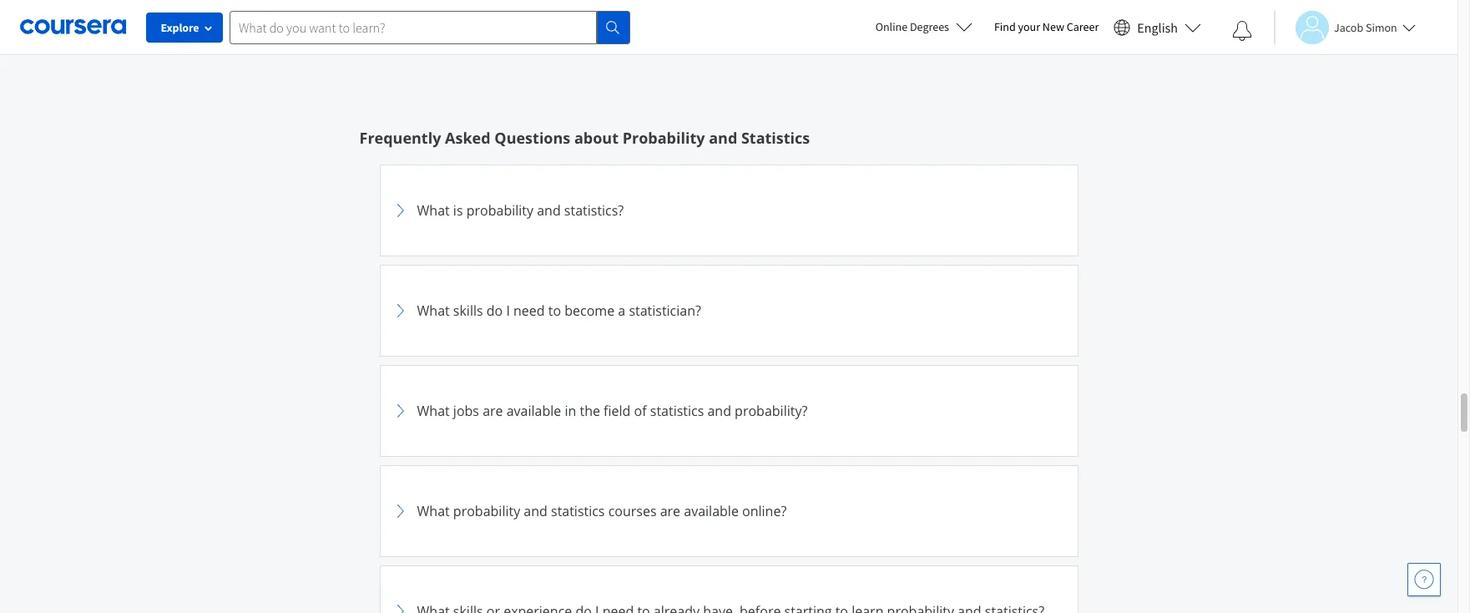 Task type: locate. For each thing, give the bounding box(es) containing it.
chevron right image inside "what is probability and statistics?" dropdown button
[[390, 200, 411, 221]]

online degrees button
[[862, 8, 986, 45]]

2 chevron right image from the top
[[390, 301, 411, 321]]

0 vertical spatial available
[[507, 402, 562, 420]]

available left online?
[[684, 502, 739, 520]]

what
[[417, 201, 450, 220], [417, 302, 450, 320], [417, 402, 450, 420], [417, 502, 450, 520]]

do
[[487, 302, 503, 320]]

chevron right image
[[390, 501, 411, 521], [390, 601, 411, 613]]

show notifications image
[[1233, 21, 1253, 41]]

a
[[618, 302, 626, 320]]

2 vertical spatial chevron right image
[[390, 401, 411, 421]]

explore
[[161, 20, 199, 35]]

1 what from the top
[[417, 201, 450, 220]]

statistics right of at the left bottom
[[650, 402, 704, 420]]

2 chevron right image from the top
[[390, 601, 411, 613]]

list item
[[380, 565, 1079, 613]]

frequently
[[360, 128, 441, 148]]

new
[[1043, 19, 1065, 34]]

find your new career link
[[986, 17, 1108, 38]]

skills
[[453, 302, 483, 320]]

3 what from the top
[[417, 402, 450, 420]]

0 horizontal spatial statistics
[[551, 502, 605, 520]]

chevron right image inside what probability and statistics courses are available online? dropdown button
[[390, 501, 411, 521]]

statistics
[[650, 402, 704, 420], [551, 502, 605, 520]]

1 vertical spatial statistics
[[551, 502, 605, 520]]

and inside dropdown button
[[708, 402, 732, 420]]

are right 'jobs'
[[483, 402, 503, 420]]

available inside what probability and statistics courses are available online? dropdown button
[[684, 502, 739, 520]]

None search field
[[230, 10, 631, 44]]

1 chevron right image from the top
[[390, 501, 411, 521]]

chevron right image inside the what jobs are available in the field of statistics and probability? dropdown button
[[390, 401, 411, 421]]

statistics inside dropdown button
[[551, 502, 605, 520]]

are right courses
[[660, 502, 681, 520]]

1 vertical spatial are
[[660, 502, 681, 520]]

your
[[1019, 19, 1041, 34]]

statistics?
[[565, 201, 624, 220]]

1 chevron right image from the top
[[390, 200, 411, 221]]

career
[[1067, 19, 1099, 34]]

2 what from the top
[[417, 302, 450, 320]]

1 horizontal spatial available
[[684, 502, 739, 520]]

what inside dropdown button
[[417, 402, 450, 420]]

0 vertical spatial chevron right image
[[390, 200, 411, 221]]

available
[[507, 402, 562, 420], [684, 502, 739, 520]]

online
[[876, 19, 908, 34]]

3 chevron right image from the top
[[390, 401, 411, 421]]

field
[[604, 402, 631, 420]]

1 horizontal spatial statistics
[[650, 402, 704, 420]]

statistics left courses
[[551, 502, 605, 520]]

asked
[[445, 128, 491, 148]]

list
[[380, 165, 1079, 613]]

0 vertical spatial are
[[483, 402, 503, 420]]

1 vertical spatial available
[[684, 502, 739, 520]]

jacob simon
[[1335, 20, 1398, 35]]

0 horizontal spatial available
[[507, 402, 562, 420]]

jacob simon button
[[1275, 10, 1416, 44]]

4 what from the top
[[417, 502, 450, 520]]

chevron right image left 'skills' at the left
[[390, 301, 411, 321]]

of
[[634, 402, 647, 420]]

chevron right image
[[390, 200, 411, 221], [390, 301, 411, 321], [390, 401, 411, 421]]

chevron right image for what skills do i need to become a statistician?
[[390, 301, 411, 321]]

1 vertical spatial chevron right image
[[390, 601, 411, 613]]

1 horizontal spatial are
[[660, 502, 681, 520]]

probability
[[467, 201, 534, 220], [453, 502, 521, 520]]

what inside list item
[[417, 302, 450, 320]]

english
[[1138, 19, 1179, 35]]

0 vertical spatial chevron right image
[[390, 501, 411, 521]]

statistics
[[742, 128, 810, 148]]

available left in
[[507, 402, 562, 420]]

the
[[580, 402, 601, 420]]

chevron right image inside the what skills do i need to become a statistician? dropdown button
[[390, 301, 411, 321]]

0 vertical spatial statistics
[[650, 402, 704, 420]]

available inside the what jobs are available in the field of statistics and probability? dropdown button
[[507, 402, 562, 420]]

what is probability and statistics? button
[[390, 175, 1068, 246]]

are
[[483, 402, 503, 420], [660, 502, 681, 520]]

and
[[709, 128, 738, 148], [537, 201, 561, 220], [708, 402, 732, 420], [524, 502, 548, 520]]

0 horizontal spatial are
[[483, 402, 503, 420]]

1 vertical spatial chevron right image
[[390, 301, 411, 321]]

chevron right image left is
[[390, 200, 411, 221]]

statistician?
[[629, 302, 701, 320]]

what for what skills do i need to become a statistician?
[[417, 302, 450, 320]]

chevron right image left 'jobs'
[[390, 401, 411, 421]]



Task type: vqa. For each thing, say whether or not it's contained in the screenshot.
a
yes



Task type: describe. For each thing, give the bounding box(es) containing it.
what is probability and statistics? list item
[[380, 165, 1079, 256]]

probability
[[623, 128, 705, 148]]

what for what probability and statistics courses are available online?
[[417, 502, 450, 520]]

what probability and statistics courses are available online?
[[417, 502, 787, 520]]

list containing what is probability and statistics?
[[380, 165, 1079, 613]]

0 vertical spatial probability
[[467, 201, 534, 220]]

chevron down image
[[64, 25, 76, 37]]

online degrees
[[876, 19, 950, 34]]

what is probability and statistics?
[[417, 201, 624, 220]]

are inside what probability and statistics courses are available online? dropdown button
[[660, 502, 681, 520]]

jobs
[[453, 402, 479, 420]]

What do you want to learn? text field
[[230, 10, 597, 44]]

what skills do i need to become a statistician? list item
[[380, 265, 1079, 357]]

chevron right image for what jobs are available in the field of statistics and probability?
[[390, 401, 411, 421]]

i
[[507, 302, 510, 320]]

simon
[[1366, 20, 1398, 35]]

in
[[565, 402, 577, 420]]

about
[[575, 128, 619, 148]]

frequently asked questions about probability and statistics
[[360, 128, 810, 148]]

probability?
[[735, 402, 808, 420]]

become
[[565, 302, 615, 320]]

degrees
[[910, 19, 950, 34]]

what jobs are available in the field of statistics and probability? button
[[390, 376, 1068, 446]]

1 vertical spatial probability
[[453, 502, 521, 520]]

coursera image
[[20, 14, 126, 40]]

what skills do i need to become a statistician?
[[417, 302, 701, 320]]

what jobs are available in the field of statistics and probability? list item
[[380, 365, 1079, 457]]

to
[[549, 302, 561, 320]]

what probability and statistics courses are available online? button
[[390, 476, 1068, 546]]

find
[[995, 19, 1016, 34]]

help center image
[[1415, 570, 1435, 590]]

online?
[[743, 502, 787, 520]]

what skills do i need to become a statistician? button
[[390, 276, 1068, 346]]

need
[[514, 302, 545, 320]]

is
[[453, 201, 463, 220]]

courses
[[609, 502, 657, 520]]

are inside the what jobs are available in the field of statistics and probability? dropdown button
[[483, 402, 503, 420]]

statistics inside dropdown button
[[650, 402, 704, 420]]

questions
[[495, 128, 571, 148]]

what for what jobs are available in the field of statistics and probability?
[[417, 402, 450, 420]]

what probability and statistics courses are available online? list item
[[380, 465, 1079, 557]]

what jobs are available in the field of statistics and probability?
[[417, 402, 808, 420]]

find your new career
[[995, 19, 1099, 34]]

chevron right image for what is probability and statistics?
[[390, 200, 411, 221]]

english button
[[1108, 0, 1209, 54]]

explore button
[[146, 13, 223, 43]]

what for what is probability and statistics?
[[417, 201, 450, 220]]

jacob
[[1335, 20, 1364, 35]]



